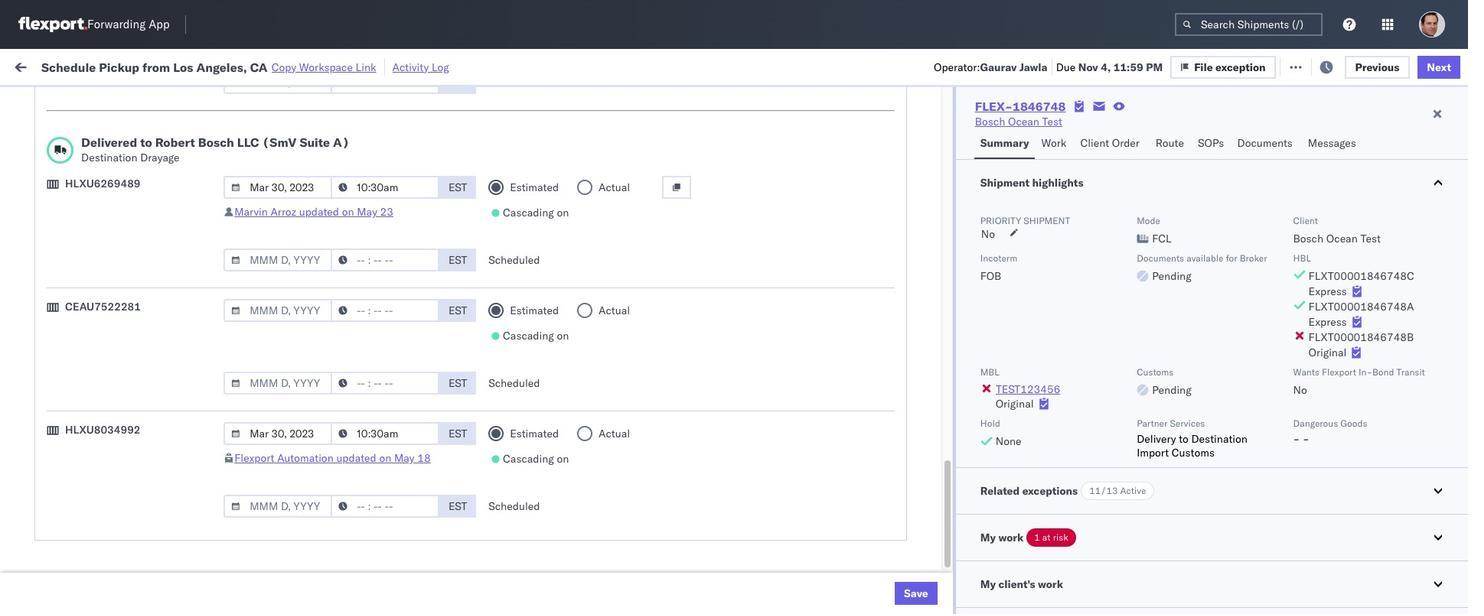 Task type: vqa. For each thing, say whether or not it's contained in the screenshot.
the Schedule button at top left
no



Task type: locate. For each thing, give the bounding box(es) containing it.
express for flxt00001846748c
[[1309, 285, 1347, 299]]

workitem
[[17, 125, 57, 136]]

pst, for second upload customs clearance documents link from the top of the page
[[311, 322, 335, 336]]

express up flxt00001846748b
[[1309, 315, 1347, 329]]

jaehyung
[[1302, 524, 1347, 538]]

upload customs clearance documents down delivered
[[35, 153, 226, 167]]

my work left '1'
[[981, 531, 1024, 545]]

0 horizontal spatial at
[[305, 59, 315, 73]]

schedule delivery appointment button down delivered
[[35, 186, 188, 203]]

0 horizontal spatial may
[[357, 205, 377, 219]]

1 horizontal spatial to
[[1179, 433, 1189, 446]]

client inside client bosch ocean test incoterm fob
[[1294, 215, 1319, 227]]

4,
[[1101, 60, 1111, 74], [361, 187, 371, 201], [361, 221, 371, 235], [361, 255, 371, 268], [361, 288, 371, 302]]

11:59 for second the schedule pickup from los angeles, ca link
[[259, 288, 289, 302]]

2 vertical spatial ceau7522281,
[[995, 254, 1073, 268]]

2 -- : -- -- text field from the top
[[331, 372, 440, 395]]

0 horizontal spatial numbers
[[995, 131, 1033, 142]]

ceau7522281, hlxu6269489, hlxu8034992 down mode
[[995, 254, 1232, 268]]

2 cascading from the top
[[503, 329, 554, 343]]

abcdefg78456546 for confirm delivery
[[1100, 457, 1203, 471]]

4 schedule pickup from los angeles, ca link from the top
[[35, 489, 224, 504]]

3 estimated from the top
[[510, 427, 559, 441]]

schedule delivery appointment for test123456
[[35, 254, 188, 268]]

8 resize handle column header from the left
[[1074, 119, 1092, 615]]

1 vertical spatial 13,
[[360, 389, 377, 403]]

1 uetu5238478 from the top
[[1077, 355, 1151, 369]]

1 vertical spatial test123456
[[1100, 255, 1164, 268]]

may left 18
[[394, 452, 415, 466]]

delivery down the 'confirm pickup from los angeles, ca' button
[[77, 456, 116, 470]]

destination inside delivered to robert bosch llc (smv suite a) destination drayage
[[81, 151, 137, 165]]

2 estimated from the top
[[510, 304, 559, 318]]

cascading on for flexport automation updated on may 18
[[503, 453, 569, 466]]

2 ocean fcl from the top
[[494, 221, 547, 235]]

mmm d, yyyy text field up arroz
[[224, 176, 332, 199]]

jawla for caiu7969337
[[1339, 154, 1366, 167]]

1 schedule pickup from los angeles, ca from the top
[[35, 220, 224, 234]]

no inside wants flexport in-bond transit no
[[1294, 384, 1308, 397]]

4 1889466 from the top
[[923, 457, 970, 471]]

2 resize handle column header from the left
[[411, 119, 429, 615]]

next button
[[1418, 56, 1461, 78]]

confirm for confirm delivery
[[35, 456, 74, 470]]

1 vertical spatial estimated
[[510, 304, 559, 318]]

customs down delivered
[[73, 153, 116, 167]]

app
[[149, 17, 170, 32]]

schedule pickup from los angeles, ca link for flex-1889466
[[35, 354, 224, 369]]

1 mmm d, yyyy text field from the top
[[224, 299, 332, 322]]

schedule delivery appointment up confirm pickup from los angeles, ca link
[[35, 389, 188, 402]]

5 mmm d, yyyy text field from the top
[[224, 495, 332, 518]]

delivery up ceau7522281 in the left of the page
[[83, 254, 123, 268]]

bosch inside client bosch ocean test incoterm fob
[[1294, 232, 1324, 246]]

route
[[1156, 136, 1184, 150]]

1 vertical spatial upload customs clearance documents button
[[35, 320, 226, 337]]

fcl for the confirm delivery link
[[528, 457, 547, 471]]

flex-1846748 for schedule delivery appointment button for test123456
[[890, 255, 970, 268]]

schedule inside schedule pickup from rotterdam, netherlands
[[35, 549, 81, 563]]

forwarding app
[[87, 17, 170, 32]]

11:59 for schedule delivery appointment link associated with test123456
[[259, 255, 289, 268]]

scheduled for ceau7522281
[[489, 377, 540, 391]]

2 : from the left
[[356, 95, 359, 106]]

: for status
[[111, 95, 114, 106]]

delivery down delivered
[[83, 186, 123, 200]]

hlxu6269489, right shipment at the top of page
[[1076, 221, 1155, 234]]

to up drayage
[[140, 135, 152, 150]]

3 schedule pickup from los angeles, ca button from the top
[[35, 354, 224, 371]]

0 vertical spatial gvcu5265864
[[995, 524, 1070, 538]]

pst
[[449, 76, 467, 90]]

destination inside partner services delivery to destination import customs
[[1192, 433, 1248, 446]]

maeu9408431 down maeu9736123 at the right of page
[[1100, 524, 1177, 538]]

1 upload from the top
[[35, 153, 70, 167]]

pdt, up marvin arroz updated on may 23
[[311, 187, 336, 201]]

0 vertical spatial flexport
[[1322, 367, 1357, 378]]

1 horizontal spatial client
[[1294, 215, 1319, 227]]

angeles, inside button
[[158, 422, 200, 436]]

1 vertical spatial omkar savant
[[1302, 423, 1370, 437]]

karl
[[835, 558, 855, 572]]

pdt, down marvin arroz updated on may 23
[[311, 221, 336, 235]]

file exception button
[[1183, 55, 1288, 78], [1183, 55, 1288, 78], [1171, 56, 1276, 78], [1171, 56, 1276, 78]]

1 vertical spatial may
[[394, 452, 415, 466]]

0 horizontal spatial work
[[167, 59, 194, 73]]

0 vertical spatial upload customs clearance documents link
[[35, 152, 226, 167]]

2022
[[373, 187, 400, 201], [373, 221, 400, 235], [373, 255, 400, 268], [373, 288, 400, 302], [372, 322, 399, 336], [379, 356, 406, 369], [379, 389, 406, 403], [373, 423, 399, 437], [374, 457, 400, 471]]

numbers down container
[[995, 131, 1033, 142]]

estimated
[[510, 181, 559, 194], [510, 304, 559, 318], [510, 427, 559, 441]]

schedule delivery appointment button for maeu9408431
[[35, 523, 188, 539]]

0 vertical spatial upload
[[35, 153, 70, 167]]

import inside partner services delivery to destination import customs
[[1137, 446, 1169, 460]]

fcl for the schedule pickup from los angeles, ca link related to flex-1893174
[[528, 490, 547, 504]]

2 vertical spatial my
[[981, 578, 996, 592]]

0 vertical spatial gaurav jawla
[[1302, 154, 1366, 167]]

to down services
[[1179, 433, 1189, 446]]

flex-1889466 for schedule pickup from los angeles, ca
[[890, 356, 970, 369]]

flexport
[[1322, 367, 1357, 378], [234, 452, 275, 466]]

ocean inside client bosch ocean test incoterm fob
[[1327, 232, 1358, 246]]

2 pending from the top
[[1153, 384, 1192, 397]]

1 cascading from the top
[[503, 206, 554, 220]]

gaurav up flex-1846748 link
[[981, 60, 1017, 74]]

5 ocean fcl from the top
[[494, 322, 547, 336]]

save button
[[895, 583, 938, 606]]

flex-1846748 for 1st upload customs clearance documents button from the bottom
[[890, 322, 970, 336]]

pickup inside schedule pickup from rotterdam, netherlands
[[83, 549, 116, 563]]

no down wants
[[1294, 384, 1308, 397]]

11:59 pm pst, dec 13, 2022 up 4:00 pm pst, dec 23, 2022
[[259, 389, 406, 403]]

1 maeu9408431 from the top
[[1100, 524, 1177, 538]]

shipment highlights button
[[956, 160, 1469, 206]]

1 vertical spatial original
[[996, 397, 1034, 411]]

delivery inside partner services delivery to destination import customs
[[1137, 433, 1177, 446]]

6 ocean fcl from the top
[[494, 389, 547, 403]]

1 horizontal spatial risk
[[1053, 532, 1069, 544]]

--
[[1100, 592, 1113, 605]]

2 uetu5238478 from the top
[[1077, 389, 1151, 403]]

1 lhuu7894563, uetu5238478 from the top
[[995, 355, 1151, 369]]

2 gaurav jawla from the top
[[1302, 255, 1366, 268]]

-- : -- -- text field
[[331, 71, 440, 94], [331, 372, 440, 395], [331, 495, 440, 518]]

2 vertical spatial work
[[1038, 578, 1064, 592]]

ceau7522281, down shipment highlights on the right top of page
[[995, 221, 1073, 234]]

customs down services
[[1172, 446, 1215, 460]]

activity log button
[[392, 58, 449, 76]]

hlxu8034992 up documents available for broker in the right of the page
[[1157, 221, 1232, 234]]

gaurav
[[981, 60, 1017, 74], [1302, 154, 1336, 167], [1302, 255, 1336, 268]]

fcl for second the schedule pickup from los angeles, ca link
[[528, 288, 547, 302]]

numbers inside mbl/mawb numbers button
[[1156, 125, 1194, 136]]

fcl for schedule delivery appointment link for abcdefg78456546
[[528, 389, 547, 403]]

appointment up ceau7522281 in the left of the page
[[125, 254, 188, 268]]

fcl for flex-1846748's the schedule pickup from los angeles, ca link
[[528, 221, 547, 235]]

2 8:30 from the top
[[259, 558, 283, 572]]

1 schedule pickup from los angeles, ca link from the top
[[35, 219, 224, 235]]

jawla up 'flxt00001846748c'
[[1339, 255, 1366, 268]]

1 vertical spatial at
[[1043, 532, 1051, 544]]

hlxu8034992 left broker
[[1157, 254, 1232, 268]]

0 vertical spatial confirm
[[35, 422, 74, 436]]

wants flexport in-bond transit no
[[1294, 367, 1426, 397]]

1 horizontal spatial :
[[356, 95, 359, 106]]

pickup
[[99, 59, 139, 75], [83, 220, 116, 234], [83, 288, 116, 301], [83, 355, 116, 369], [77, 422, 110, 436], [83, 490, 116, 503], [83, 549, 116, 563]]

Search Work text field
[[953, 55, 1120, 78]]

documents left 11:00
[[170, 321, 226, 335]]

0 vertical spatial 2130387
[[923, 524, 970, 538]]

destination down delivered
[[81, 151, 137, 165]]

mmm d, yyyy text field down arroz
[[224, 249, 332, 272]]

0 vertical spatial jan
[[337, 490, 354, 504]]

flexport inside wants flexport in-bond transit no
[[1322, 367, 1357, 378]]

4 est from the top
[[449, 377, 467, 391]]

0 vertical spatial actual
[[599, 181, 630, 194]]

client for order
[[1081, 136, 1110, 150]]

flexport. image
[[18, 17, 87, 32]]

2 vertical spatial no
[[1294, 384, 1308, 397]]

-- : -- -- text field
[[331, 176, 440, 199], [331, 249, 440, 272], [331, 299, 440, 322], [331, 423, 440, 446]]

gaurav jawla for test123456
[[1302, 255, 1366, 268]]

appointment for maeu9408431
[[125, 523, 188, 537]]

2 omkar savant from the top
[[1302, 423, 1370, 437]]

abcdefg78456546 for schedule delivery appointment
[[1100, 389, 1203, 403]]

flexport automation updated on may 18
[[234, 452, 431, 466]]

2 vertical spatial gaurav
[[1302, 255, 1336, 268]]

may for 23
[[357, 205, 377, 219]]

delivery for schedule delivery appointment button for test123456
[[83, 254, 123, 268]]

schedule pickup from los angeles, ca for flex-1889466
[[35, 355, 224, 369]]

delivery
[[83, 186, 123, 200], [83, 254, 123, 268], [83, 389, 123, 402], [1137, 433, 1177, 446], [77, 456, 116, 470], [83, 523, 123, 537]]

2 omkar from the top
[[1302, 423, 1334, 437]]

savant
[[1337, 221, 1370, 235], [1337, 423, 1370, 437]]

0 vertical spatial updated
[[299, 205, 339, 219]]

2 13, from the top
[[360, 389, 377, 403]]

2 vertical spatial hlxu6269489,
[[1076, 254, 1155, 268]]

1 abcdefg78456546 from the top
[[1100, 356, 1203, 369]]

187 on track
[[353, 59, 415, 73]]

jan for schedule pickup from los angeles, ca
[[337, 490, 354, 504]]

0 vertical spatial to
[[140, 135, 152, 150]]

confirm pickup from los angeles, ca button
[[35, 422, 218, 438]]

1 vertical spatial gaurav jawla
[[1302, 255, 1366, 268]]

flex-1660288
[[890, 154, 970, 167]]

fcl for confirm pickup from los angeles, ca link
[[528, 423, 547, 437]]

exception
[[1228, 59, 1278, 73], [1216, 60, 1266, 74]]

dec down 11:00 pm pst, nov 8, 2022
[[337, 356, 357, 369]]

upload customs clearance documents link down ceau7522281 in the left of the page
[[35, 320, 226, 336]]

1 clearance from the top
[[119, 153, 168, 167]]

1 flex-1889466 from the top
[[890, 356, 970, 369]]

cascading for marvin arroz updated on may 23
[[503, 206, 554, 220]]

4 schedule pickup from los angeles, ca from the top
[[35, 490, 224, 503]]

11:59 for schedule delivery appointment link for abcdefg78456546
[[259, 389, 289, 403]]

schedule delivery appointment link for abcdefg78456546
[[35, 388, 188, 403]]

6:00 am pst, dec 24, 2022
[[259, 457, 400, 471]]

778
[[282, 59, 302, 73]]

forwarding
[[87, 17, 146, 32]]

1 horizontal spatial import
[[1137, 446, 1169, 460]]

0 vertical spatial flex-2130387
[[890, 524, 970, 538]]

import down partner
[[1137, 446, 1169, 460]]

lhuu7894563, down mbl
[[995, 389, 1074, 403]]

pickup for flex-1846748's the schedule pickup from los angeles, ca link
[[83, 220, 116, 234]]

my up filtered
[[15, 56, 40, 77]]

1 omkar savant from the top
[[1302, 221, 1370, 235]]

1 vertical spatial client
[[1294, 215, 1319, 227]]

robert
[[155, 135, 195, 150]]

ocean fcl
[[494, 187, 547, 201], [494, 221, 547, 235], [494, 255, 547, 268], [494, 288, 547, 302], [494, 322, 547, 336], [494, 389, 547, 403], [494, 423, 547, 437], [494, 457, 547, 471], [494, 490, 547, 504], [494, 558, 547, 572]]

ca for second schedule pickup from los angeles, ca "button"
[[209, 288, 224, 301]]

pdt,
[[311, 187, 336, 201], [311, 221, 336, 235], [311, 255, 336, 268], [311, 288, 336, 302]]

0 vertical spatial cascading on
[[503, 206, 569, 220]]

1 vertical spatial maeu9408431
[[1100, 558, 1177, 572]]

1 horizontal spatial no
[[981, 227, 995, 241]]

1 vertical spatial -- : -- -- text field
[[331, 372, 440, 395]]

2 horizontal spatial work
[[1038, 578, 1064, 592]]

1 11:59 pm pdt, nov 4, 2022 from the top
[[259, 187, 400, 201]]

1 vertical spatial work
[[999, 531, 1024, 545]]

schedule
[[41, 59, 96, 75], [35, 186, 81, 200], [35, 220, 81, 234], [35, 254, 81, 268], [35, 288, 81, 301], [35, 355, 81, 369], [35, 389, 81, 402], [35, 490, 81, 503], [35, 523, 81, 537], [35, 549, 81, 563]]

jan
[[337, 490, 354, 504], [331, 524, 348, 538], [331, 558, 348, 572]]

0 vertical spatial my
[[15, 56, 40, 77]]

work inside button
[[1038, 578, 1064, 592]]

savant up 'flxt00001846748c'
[[1337, 221, 1370, 235]]

destination down services
[[1192, 433, 1248, 446]]

no right snoozed
[[362, 95, 375, 106]]

lhuu7894563, uetu5238478 for schedule delivery appointment
[[995, 389, 1151, 403]]

1 -- : -- -- text field from the top
[[331, 176, 440, 199]]

1889466 for confirm delivery
[[923, 457, 970, 471]]

3 ceau7522281, hlxu6269489, hlxu8034992 from the top
[[995, 254, 1232, 268]]

4 lhuu7894563, uetu5238478 from the top
[[995, 456, 1151, 470]]

0 vertical spatial savant
[[1337, 221, 1370, 235]]

pm
[[1146, 60, 1163, 74], [292, 187, 309, 201], [292, 221, 309, 235], [292, 255, 309, 268], [292, 288, 309, 302], [292, 322, 309, 336], [292, 356, 309, 369], [292, 389, 309, 403], [285, 423, 302, 437], [292, 490, 309, 504], [285, 524, 302, 538], [285, 558, 302, 572]]

maeu9408431
[[1100, 524, 1177, 538], [1100, 558, 1177, 572]]

flexport down the "4:00"
[[234, 452, 275, 466]]

upload customs clearance documents button down ceau7522281 in the left of the page
[[35, 320, 226, 337]]

work up caiu7969337
[[1042, 136, 1067, 150]]

risk right '1'
[[1053, 532, 1069, 544]]

13, up 4:00 pm pst, dec 23, 2022
[[360, 389, 377, 403]]

appointment up confirm pickup from los angeles, ca link
[[125, 389, 188, 402]]

3 uetu5238478 from the top
[[1077, 423, 1151, 436]]

netherlands
[[35, 565, 95, 578]]

updated for automation
[[336, 452, 377, 466]]

ceau7522281, up priority shipment
[[995, 187, 1073, 201]]

flex-2130387 button
[[866, 520, 973, 542], [866, 520, 973, 542], [866, 554, 973, 575], [866, 554, 973, 575]]

0 vertical spatial test123456
[[1100, 221, 1164, 235]]

numbers inside the container numbers
[[995, 131, 1033, 142]]

flex-
[[975, 99, 1013, 114], [890, 154, 923, 167], [890, 187, 923, 201], [890, 221, 923, 235], [890, 255, 923, 268], [890, 288, 923, 302], [890, 322, 923, 336], [890, 356, 923, 369], [890, 389, 923, 403], [890, 423, 923, 437], [890, 457, 923, 471], [890, 490, 923, 504], [890, 524, 923, 538], [890, 558, 923, 572], [890, 592, 923, 605]]

for left broker
[[1226, 253, 1238, 264]]

resize handle column header
[[232, 119, 250, 615], [411, 119, 429, 615], [468, 119, 486, 615], [573, 119, 591, 615], [678, 119, 696, 615], [839, 119, 858, 615], [969, 119, 987, 615], [1074, 119, 1092, 615], [1276, 119, 1294, 615], [1381, 119, 1399, 615], [1430, 119, 1448, 615]]

client inside button
[[1081, 136, 1110, 150]]

schedule pickup from los angeles, ca button for flex-1889466
[[35, 354, 224, 371]]

0 vertical spatial original
[[1309, 346, 1347, 360]]

estimated for flexport automation updated on may 18
[[510, 427, 559, 441]]

0 vertical spatial destination
[[81, 151, 137, 165]]

jaehyung choi - test origin agent
[[1302, 524, 1468, 538]]

appointment
[[125, 186, 188, 200], [125, 254, 188, 268], [125, 389, 188, 402], [125, 523, 188, 537]]

status
[[84, 95, 111, 106]]

0 vertical spatial ceau7522281, hlxu6269489, hlxu8034992
[[995, 187, 1232, 201]]

flex-2130387 up save button
[[890, 558, 970, 572]]

ceau7522281, hlxu6269489, hlxu8034992 down highlights
[[995, 221, 1232, 234]]

3 schedule delivery appointment from the top
[[35, 389, 188, 402]]

schedule pickup from los angeles, ca button for flex-1846748
[[35, 219, 224, 236]]

2130387 up 1662119
[[923, 558, 970, 572]]

0 vertical spatial import
[[130, 59, 165, 73]]

ready
[[118, 95, 145, 106]]

appointment down drayage
[[125, 186, 188, 200]]

gvcu5265864
[[995, 524, 1070, 538], [995, 557, 1070, 571]]

1 vertical spatial mmm d, yyyy text field
[[224, 372, 332, 395]]

0 vertical spatial at
[[305, 59, 315, 73]]

2 vertical spatial 23,
[[350, 558, 367, 572]]

ca for schedule pickup from los angeles, ca "button" associated with flex-1893174
[[209, 490, 224, 503]]

pst, for the schedule pickup from los angeles, ca link related to flex-1893174
[[311, 490, 335, 504]]

11 resize handle column header from the left
[[1430, 119, 1448, 615]]

2 gvcu5265864 from the top
[[995, 557, 1070, 571]]

dec for confirm delivery
[[332, 457, 352, 471]]

1 vertical spatial jawla
[[1339, 154, 1366, 167]]

3 11:59 pm pdt, nov 4, 2022 from the top
[[259, 255, 400, 268]]

0 vertical spatial 11:59 pm pst, dec 13, 2022
[[259, 356, 406, 369]]

ca for schedule pickup from los angeles, ca "button" for flex-1889466
[[209, 355, 224, 369]]

0 vertical spatial omkar savant
[[1302, 221, 1370, 235]]

delivery down partner
[[1137, 433, 1177, 446]]

2 8:30 pm pst, jan 23, 2023 from the top
[[259, 558, 396, 572]]

1 cascading on from the top
[[503, 206, 569, 220]]

4 appointment from the top
[[125, 523, 188, 537]]

dec left the 24,
[[332, 457, 352, 471]]

pending down documents available for broker in the right of the page
[[1153, 270, 1192, 283]]

my client's work button
[[956, 562, 1469, 608]]

1 vertical spatial 8:30 pm pst, jan 23, 2023
[[259, 558, 396, 572]]

goods
[[1341, 418, 1368, 430]]

3 lhuu7894563, uetu5238478 from the top
[[995, 423, 1151, 436]]

dangerous
[[1294, 418, 1339, 430]]

uetu5238478 for schedule delivery appointment
[[1077, 389, 1151, 403]]

schedule delivery appointment link down delivered
[[35, 186, 188, 201]]

1 vertical spatial upload
[[35, 321, 70, 335]]

1 vertical spatial gaurav
[[1302, 154, 1336, 167]]

hlxu6269489, for omkar savant
[[1076, 221, 1155, 234]]

2 schedule delivery appointment button from the top
[[35, 253, 188, 270]]

3 flex-1889466 from the top
[[890, 423, 970, 437]]

gaurav up 'flxt00001846748c'
[[1302, 255, 1336, 268]]

may for 18
[[394, 452, 415, 466]]

0 vertical spatial my work
[[15, 56, 83, 77]]

0 horizontal spatial to
[[140, 135, 152, 150]]

hlxu8034992
[[1157, 187, 1232, 201], [1157, 221, 1232, 234], [1157, 254, 1232, 268], [65, 423, 141, 437]]

dec for confirm pickup from los angeles, ca
[[331, 423, 351, 437]]

original down test123456 button
[[996, 397, 1034, 411]]

schedule pickup from los angeles, ca button for flex-1893174
[[35, 489, 224, 506]]

1 vertical spatial 11:59 pm pst, dec 13, 2022
[[259, 389, 406, 403]]

documents right sops button
[[1238, 136, 1293, 150]]

1 vertical spatial clearance
[[119, 321, 168, 335]]

0 vertical spatial clearance
[[119, 153, 168, 167]]

savant for ceau7522281, hlxu6269489, hlxu8034992
[[1337, 221, 1370, 235]]

1 horizontal spatial at
[[1043, 532, 1051, 544]]

1 vertical spatial flexport
[[234, 452, 275, 466]]

1 horizontal spatial for
[[1226, 253, 1238, 264]]

0 horizontal spatial risk
[[317, 59, 335, 73]]

cascading
[[503, 206, 554, 220], [503, 329, 554, 343], [503, 453, 554, 466]]

numbers
[[1156, 125, 1194, 136], [995, 131, 1033, 142]]

2 confirm from the top
[[35, 456, 74, 470]]

message (0)
[[206, 59, 269, 73]]

updated for arroz
[[299, 205, 339, 219]]

2130387 down 1893174
[[923, 524, 970, 538]]

appointment for test123456
[[125, 254, 188, 268]]

schedule delivery appointment up ceau7522281 in the left of the page
[[35, 254, 188, 268]]

ocean
[[1008, 115, 1040, 129], [494, 187, 525, 201], [632, 187, 663, 201], [494, 221, 525, 235], [1327, 232, 1358, 246], [494, 255, 525, 268], [494, 288, 525, 302], [632, 288, 663, 302], [737, 288, 768, 302], [494, 322, 525, 336], [494, 389, 525, 403], [494, 423, 525, 437], [632, 423, 663, 437], [494, 457, 525, 471], [494, 490, 525, 504], [494, 558, 525, 572]]

4 schedule delivery appointment link from the top
[[35, 523, 188, 538]]

gaurav jawla down messages
[[1302, 154, 1366, 167]]

1 vertical spatial hlxu6269489,
[[1076, 221, 1155, 234]]

nov right the due
[[1079, 60, 1099, 74]]

schedule delivery appointment button up confirm pickup from los angeles, ca link
[[35, 388, 188, 405]]

omkar savant down wants flexport in-bond transit no
[[1302, 423, 1370, 437]]

pdt, down 'marvin arroz updated on may 23' button
[[311, 255, 336, 268]]

upload customs clearance documents button down delivered
[[35, 152, 226, 169]]

cascading on for marvin arroz updated on may 23
[[503, 206, 569, 220]]

upload customs clearance documents link
[[35, 152, 226, 167], [35, 320, 226, 336]]

0 vertical spatial no
[[362, 95, 375, 106]]

0 vertical spatial estimated
[[510, 181, 559, 194]]

pending up services
[[1153, 384, 1192, 397]]

2 cascading on from the top
[[503, 329, 569, 343]]

batch action button
[[1358, 55, 1459, 78]]

11:59 pm pst, dec 13, 2022
[[259, 356, 406, 369], [259, 389, 406, 403]]

dec
[[337, 356, 357, 369], [337, 389, 357, 403], [331, 423, 351, 437], [332, 457, 352, 471]]

ca inside confirm pickup from los angeles, ca link
[[203, 422, 218, 436]]

delivery up schedule pickup from rotterdam, netherlands
[[83, 523, 123, 537]]

omkar
[[1302, 221, 1334, 235], [1302, 423, 1334, 437]]

1 horizontal spatial numbers
[[1156, 125, 1194, 136]]

3 mmm d, yyyy text field from the top
[[224, 249, 332, 272]]

integration
[[704, 558, 757, 572]]

1 11:59 pm pst, dec 13, 2022 from the top
[[259, 356, 406, 369]]

1 vertical spatial omkar
[[1302, 423, 1334, 437]]

1 vertical spatial 2130387
[[923, 558, 970, 572]]

1 vertical spatial upload customs clearance documents
[[35, 321, 226, 335]]

1 estimated from the top
[[510, 181, 559, 194]]

0 horizontal spatial for
[[147, 95, 160, 106]]

1 vertical spatial savant
[[1337, 423, 1370, 437]]

1 confirm from the top
[[35, 422, 74, 436]]

1 horizontal spatial my work
[[981, 531, 1024, 545]]

1 vertical spatial jan
[[331, 524, 348, 538]]

lhuu7894563, up test123456 button
[[995, 355, 1074, 369]]

gaurav jawla for ymluw236679313
[[1302, 154, 1366, 167]]

cascading on
[[503, 206, 569, 220], [503, 329, 569, 343], [503, 453, 569, 466]]

schedule delivery appointment button up schedule pickup from rotterdam, netherlands
[[35, 523, 188, 539]]

1 vertical spatial ceau7522281, hlxu6269489, hlxu8034992
[[995, 221, 1232, 234]]

4 schedule pickup from los angeles, ca button from the top
[[35, 489, 224, 506]]

gaurav jawla up 'flxt00001846748c'
[[1302, 255, 1366, 268]]

estimated for marvin arroz updated on may 23
[[510, 181, 559, 194]]

3 scheduled from the top
[[489, 377, 540, 391]]

flxt00001846748a
[[1309, 300, 1415, 314]]

documents inside button
[[1238, 136, 1293, 150]]

blocked,
[[188, 95, 227, 106]]

uetu5238478 for confirm delivery
[[1077, 456, 1151, 470]]

11:59 for flex-1846748's the schedule pickup from los angeles, ca link
[[259, 221, 289, 235]]

MMM D, YYYY text field
[[224, 71, 332, 94], [224, 176, 332, 199], [224, 249, 332, 272], [224, 423, 332, 446], [224, 495, 332, 518]]

action
[[1415, 59, 1449, 73]]

23, for confirm pickup from los angeles, ca
[[353, 423, 370, 437]]

at for 1
[[1043, 532, 1051, 544]]

1 lhuu7894563, from the top
[[995, 355, 1074, 369]]

delivery for 1st schedule delivery appointment button from the top
[[83, 186, 123, 200]]

1 vertical spatial cascading on
[[503, 329, 569, 343]]

-- : -- -- text field for hlxu8034992
[[331, 423, 440, 446]]

2 vertical spatial actual
[[599, 427, 630, 441]]

my left client's
[[981, 578, 996, 592]]

file exception
[[1207, 59, 1278, 73], [1195, 60, 1266, 74]]

uetu5238478 for confirm pickup from los angeles, ca
[[1077, 423, 1151, 436]]

:
[[111, 95, 114, 106], [356, 95, 359, 106]]

confirm
[[35, 422, 74, 436], [35, 456, 74, 470]]

lhuu7894563, up related exceptions on the right
[[995, 456, 1074, 470]]

8,
[[360, 322, 370, 336]]

0 horizontal spatial original
[[996, 397, 1034, 411]]

fcl for fourth schedule delivery appointment link from the bottom of the page
[[528, 187, 547, 201]]

2 scheduled from the top
[[489, 253, 540, 267]]

pickup for second the schedule pickup from los angeles, ca link
[[83, 288, 116, 301]]

may left 23
[[357, 205, 377, 219]]

upload down ceau7522281 in the left of the page
[[35, 321, 70, 335]]

0 vertical spatial pending
[[1153, 270, 1192, 283]]

bosch inside delivered to robert bosch llc (smv suite a) destination drayage
[[198, 135, 234, 150]]

wants
[[1294, 367, 1320, 378]]

1 horizontal spatial flexport
[[1322, 367, 1357, 378]]

3 ceau7522281, from the top
[[995, 254, 1073, 268]]

2 1889466 from the top
[[923, 389, 970, 403]]

3 hlxu6269489, from the top
[[1076, 254, 1155, 268]]

MMM D, YYYY text field
[[224, 299, 332, 322], [224, 372, 332, 395]]

1 vertical spatial 23,
[[350, 524, 367, 538]]

1 express from the top
[[1309, 285, 1347, 299]]

0 vertical spatial mmm d, yyyy text field
[[224, 299, 332, 322]]

1 vertical spatial ceau7522281,
[[995, 221, 1073, 234]]

pending
[[1153, 270, 1192, 283], [1153, 384, 1192, 397]]

at for 778
[[305, 59, 315, 73]]

1 horizontal spatial work
[[999, 531, 1024, 545]]

destination
[[81, 151, 137, 165], [1192, 433, 1248, 446]]

work left '1'
[[999, 531, 1024, 545]]

0 horizontal spatial import
[[130, 59, 165, 73]]

import up "ready"
[[130, 59, 165, 73]]

schedule delivery appointment up schedule pickup from rotterdam, netherlands
[[35, 523, 188, 537]]

upload customs clearance documents down ceau7522281 in the left of the page
[[35, 321, 226, 335]]

0 vertical spatial upload customs clearance documents
[[35, 153, 226, 167]]

in
[[229, 95, 238, 106]]

client order
[[1081, 136, 1140, 150]]

schedule delivery appointment button up ceau7522281 in the left of the page
[[35, 253, 188, 270]]

upload down workitem
[[35, 153, 70, 167]]

11:59 pm pst, dec 13, 2022 for schedule delivery appointment
[[259, 389, 406, 403]]

no down 'priority'
[[981, 227, 995, 241]]

original up wants
[[1309, 346, 1347, 360]]

2 ceau7522281, from the top
[[995, 221, 1073, 234]]

2 appointment from the top
[[125, 254, 188, 268]]

3 schedule delivery appointment button from the top
[[35, 388, 188, 405]]

10 ocean fcl from the top
[[494, 558, 547, 572]]

flex-1846748 button
[[866, 183, 973, 205], [866, 183, 973, 205], [866, 217, 973, 239], [866, 217, 973, 239], [866, 251, 973, 272], [866, 251, 973, 272], [866, 284, 973, 306], [866, 284, 973, 306], [866, 318, 973, 340], [866, 318, 973, 340]]

schedule delivery appointment down delivered
[[35, 186, 188, 200]]

client left order
[[1081, 136, 1110, 150]]

4 -- : -- -- text field from the top
[[331, 423, 440, 446]]

0 vertical spatial cascading
[[503, 206, 554, 220]]

schedule delivery appointment button for test123456
[[35, 253, 188, 270]]

upload customs clearance documents
[[35, 153, 226, 167], [35, 321, 226, 335]]

flex-2130387
[[890, 524, 970, 538], [890, 558, 970, 572]]

3 1889466 from the top
[[923, 423, 970, 437]]

actual
[[599, 181, 630, 194], [599, 304, 630, 318], [599, 427, 630, 441]]

msdu7304509
[[995, 490, 1073, 504]]

at right 778
[[305, 59, 315, 73]]

lhuu7894563, down test123456 button
[[995, 423, 1074, 436]]

pickup for the schedule pickup from los angeles, ca link for flex-1889466
[[83, 355, 116, 369]]

to
[[140, 135, 152, 150], [1179, 433, 1189, 446]]

bosch ocean test for confirm pickup from los angeles, ca
[[599, 423, 686, 437]]

2 lhuu7894563, from the top
[[995, 389, 1074, 403]]

to inside delivered to robert bosch llc (smv suite a) destination drayage
[[140, 135, 152, 150]]

2 vertical spatial cascading
[[503, 453, 554, 466]]

gvcu5265864 up my client's work
[[995, 557, 1070, 571]]

1 pdt, from the top
[[311, 187, 336, 201]]

my work up "filtered by:"
[[15, 56, 83, 77]]

test123456 button
[[996, 383, 1061, 397]]

appointment up 'rotterdam,'
[[125, 523, 188, 537]]

: down link
[[356, 95, 359, 106]]

1 vertical spatial pending
[[1153, 384, 1192, 397]]

lhuu7894563, uetu5238478
[[995, 355, 1151, 369], [995, 389, 1151, 403], [995, 423, 1151, 436], [995, 456, 1151, 470]]

shipment
[[1024, 215, 1071, 227]]

1 vertical spatial flex-2130387
[[890, 558, 970, 572]]

mmm d, yyyy text field up progress
[[224, 71, 332, 94]]

message
[[206, 59, 249, 73]]

my work
[[15, 56, 83, 77], [981, 531, 1024, 545]]

updated down 4:00 pm pst, dec 23, 2022
[[336, 452, 377, 466]]

from inside schedule pickup from rotterdam, netherlands
[[119, 549, 142, 563]]

0 horizontal spatial flexport
[[234, 452, 275, 466]]

work up status : ready for work, blocked, in progress at the left
[[167, 59, 194, 73]]

lhuu7894563,
[[995, 355, 1074, 369], [995, 389, 1074, 403], [995, 423, 1074, 436], [995, 456, 1074, 470]]

0 vertical spatial upload customs clearance documents button
[[35, 152, 226, 169]]



Task type: describe. For each thing, give the bounding box(es) containing it.
6 est from the top
[[449, 500, 467, 514]]

pickup for confirm pickup from los angeles, ca link
[[77, 422, 110, 436]]

none
[[996, 435, 1022, 449]]

route button
[[1150, 129, 1192, 159]]

fcl for schedule delivery appointment link associated with test123456
[[528, 255, 547, 268]]

cascading for flexport automation updated on may 18
[[503, 453, 554, 466]]

1662119
[[923, 592, 970, 605]]

confirm delivery link
[[35, 455, 116, 471]]

lhuu7894563, for schedule delivery appointment
[[995, 389, 1074, 403]]

7 ocean fcl from the top
[[494, 423, 547, 437]]

4:00
[[259, 423, 283, 437]]

2 vertical spatial 2023
[[370, 558, 396, 572]]

13, for schedule pickup from los angeles, ca
[[360, 356, 377, 369]]

0 vertical spatial jawla
[[1020, 60, 1048, 74]]

ceau7522281, hlxu6269489, hlxu8034992 for gaurav jawla
[[995, 254, 1232, 268]]

1 ceau7522281, hlxu6269489, hlxu8034992 from the top
[[995, 187, 1232, 201]]

schedule pickup from los angeles, ca for flex-1846748
[[35, 220, 224, 234]]

2 est from the top
[[449, 253, 467, 267]]

sops button
[[1192, 129, 1232, 159]]

previous button
[[1345, 56, 1411, 78]]

schedule pickup from los angeles, ca for flex-1893174
[[35, 490, 224, 503]]

confirm pickup from los angeles, ca
[[35, 422, 218, 436]]

filtered by:
[[15, 94, 70, 108]]

pickup for schedule pickup from rotterdam, netherlands link
[[83, 549, 116, 563]]

-- : -- -- text field for ceau7522281
[[331, 372, 440, 395]]

1 vertical spatial for
[[1226, 253, 1238, 264]]

0 vertical spatial gaurav
[[981, 60, 1017, 74]]

import work button
[[124, 49, 200, 83]]

arroz
[[271, 205, 296, 219]]

2 upload customs clearance documents button from the top
[[35, 320, 226, 337]]

confirm pickup from los angeles, ca link
[[35, 422, 218, 437]]

partner services delivery to destination import customs
[[1137, 418, 1248, 460]]

abcd1234560
[[995, 591, 1071, 605]]

marvin arroz updated on may 23 button
[[234, 205, 394, 219]]

5 est from the top
[[449, 427, 467, 441]]

customs inside partner services delivery to destination import customs
[[1172, 446, 1215, 460]]

flxt00001846748c
[[1309, 270, 1415, 283]]

lagerfeld
[[858, 558, 903, 572]]

1 hlxu6269489, from the top
[[1076, 187, 1155, 201]]

appointment for abcdefg78456546
[[125, 389, 188, 402]]

mbl
[[981, 367, 1000, 378]]

copy workspace link button
[[272, 60, 376, 74]]

23, for schedule delivery appointment
[[350, 524, 367, 538]]

9 ocean fcl from the top
[[494, 490, 547, 504]]

4 resize handle column header from the left
[[573, 119, 591, 615]]

lhuu7894563, for confirm delivery
[[995, 456, 1074, 470]]

services
[[1170, 418, 1206, 430]]

drayage
[[140, 151, 180, 165]]

4 ocean fcl from the top
[[494, 288, 547, 302]]

pst, for the schedule pickup from los angeles, ca link for flex-1889466
[[311, 356, 335, 369]]

1 resize handle column header from the left
[[232, 119, 250, 615]]

2 flex-2130387 from the top
[[890, 558, 970, 572]]

1889466 for schedule pickup from los angeles, ca
[[923, 356, 970, 369]]

5 resize handle column header from the left
[[678, 119, 696, 615]]

1 vertical spatial no
[[981, 227, 995, 241]]

1 ocean fcl from the top
[[494, 187, 547, 201]]

lhuu7894563, uetu5238478 for confirm pickup from los angeles, ca
[[995, 423, 1151, 436]]

hbl
[[1294, 253, 1312, 264]]

ymluw236679313
[[1100, 154, 1198, 167]]

messages
[[1308, 136, 1357, 150]]

nov down 'marvin arroz updated on may 23' button
[[338, 255, 358, 268]]

3 resize handle column header from the left
[[468, 119, 486, 615]]

priority shipment
[[981, 215, 1071, 227]]

express for flxt00001846748a
[[1309, 315, 1347, 329]]

mbl/mawb numbers
[[1100, 125, 1194, 136]]

1 ceau7522281, from the top
[[995, 187, 1073, 201]]

workspace
[[299, 60, 353, 74]]

0 horizontal spatial work
[[44, 56, 83, 77]]

status : ready for work, blocked, in progress
[[84, 95, 278, 106]]

2 pdt, from the top
[[311, 221, 336, 235]]

savant for lhuu7894563, uetu5238478
[[1337, 423, 1370, 437]]

nov up marvin arroz updated on may 23
[[338, 187, 358, 201]]

2 vertical spatial test123456
[[996, 383, 1061, 397]]

0 vertical spatial work
[[167, 59, 194, 73]]

ca for the 'confirm pickup from los angeles, ca' button
[[203, 422, 218, 436]]

mbl/mawb numbers button
[[1092, 122, 1279, 137]]

fcl for second upload customs clearance documents link from the top of the page
[[528, 322, 547, 336]]

bosch ocean test for schedule pickup from los angeles, ca
[[599, 288, 686, 302]]

bond
[[1373, 367, 1395, 378]]

3 ocean fcl from the top
[[494, 255, 547, 268]]

summary
[[981, 136, 1029, 150]]

2 mmm d, yyyy text field from the top
[[224, 372, 332, 395]]

pst, for schedule delivery appointment link for abcdefg78456546
[[311, 389, 335, 403]]

-- : -- -- text field for hlxu6269489
[[331, 176, 440, 199]]

13, for schedule delivery appointment
[[360, 389, 377, 403]]

nov left 8,
[[337, 322, 357, 336]]

batch
[[1382, 59, 1412, 73]]

gaurav for caiu7969337
[[1302, 154, 1336, 167]]

delivery for schedule delivery appointment button associated with maeu9408431
[[83, 523, 123, 537]]

dec for schedule delivery appointment
[[337, 389, 357, 403]]

4 mmm d, yyyy text field from the top
[[224, 423, 332, 446]]

2 2130387 from the top
[[923, 558, 970, 572]]

3 pdt, from the top
[[311, 255, 336, 268]]

work button
[[1036, 129, 1075, 159]]

deadline button
[[252, 122, 414, 137]]

suite
[[300, 135, 330, 150]]

11:59 for fourth schedule delivery appointment link from the bottom of the page
[[259, 187, 289, 201]]

a)
[[333, 135, 350, 150]]

1889466 for schedule delivery appointment
[[923, 389, 970, 403]]

batch action
[[1382, 59, 1449, 73]]

abcdefg78456546 for schedule pickup from los angeles, ca
[[1100, 356, 1203, 369]]

2 schedule pickup from los angeles, ca link from the top
[[35, 287, 224, 302]]

customs down ceau7522281 in the left of the page
[[73, 321, 116, 335]]

11:00 pm pst, nov 8, 2022
[[259, 322, 399, 336]]

caiu7969337
[[995, 153, 1067, 167]]

progress
[[240, 95, 278, 106]]

1 -- : -- -- text field from the top
[[331, 71, 440, 94]]

6 resize handle column header from the left
[[839, 119, 858, 615]]

nov up 11:00 pm pst, nov 8, 2022
[[338, 288, 358, 302]]

ceau7522281, for gaurav
[[995, 254, 1073, 268]]

1 at risk
[[1035, 532, 1069, 544]]

to inside partner services delivery to destination import customs
[[1179, 433, 1189, 446]]

2023 for schedule delivery appointment
[[370, 524, 396, 538]]

documents button
[[1232, 129, 1302, 159]]

1
[[1035, 532, 1040, 544]]

2023 for schedule pickup from los angeles, ca
[[376, 490, 403, 504]]

schedule pickup from los angeles, ca copy workspace link
[[41, 59, 376, 75]]

11:59 pm pst, jan 12, 2023
[[259, 490, 403, 504]]

1 schedule delivery appointment link from the top
[[35, 186, 188, 201]]

container numbers
[[995, 119, 1036, 142]]

4 pdt, from the top
[[311, 288, 336, 302]]

import work
[[130, 59, 194, 73]]

hlxu6269489
[[65, 177, 141, 191]]

mode
[[1137, 215, 1161, 227]]

2 maeu9408431 from the top
[[1100, 558, 1177, 572]]

lhuu7894563, for confirm pickup from los angeles, ca
[[995, 423, 1074, 436]]

1 scheduled from the top
[[489, 76, 540, 90]]

partner
[[1137, 418, 1168, 430]]

flex-1889466 for confirm pickup from los angeles, ca
[[890, 423, 970, 437]]

11/13 active
[[1090, 485, 1147, 497]]

nov down marvin arroz updated on may 23
[[338, 221, 358, 235]]

numbers for container numbers
[[995, 131, 1033, 142]]

bosch inside bosch ocean test link
[[975, 115, 1006, 129]]

clearance for second upload customs clearance documents link from the top of the page
[[119, 321, 168, 335]]

documents down robert
[[170, 153, 226, 167]]

1 appointment from the top
[[125, 186, 188, 200]]

scheduled for hlxu8034992
[[489, 500, 540, 514]]

2 11:59 pm pdt, nov 4, 2022 from the top
[[259, 221, 400, 235]]

omkar for ceau7522281, hlxu6269489, hlxu8034992
[[1302, 221, 1334, 235]]

1 horizontal spatial work
[[1042, 136, 1067, 150]]

2 mmm d, yyyy text field from the top
[[224, 176, 332, 199]]

broker
[[1240, 253, 1268, 264]]

schedule delivery appointment button for abcdefg78456546
[[35, 388, 188, 405]]

client bosch ocean test incoterm fob
[[981, 215, 1381, 283]]

import inside button
[[130, 59, 165, 73]]

11:59 pm pst, dec 13, 2022 for schedule pickup from los angeles, ca
[[259, 356, 406, 369]]

sops
[[1198, 136, 1225, 150]]

clearance for 1st upload customs clearance documents link from the top
[[119, 153, 168, 167]]

10 resize handle column header from the left
[[1381, 119, 1399, 615]]

ca for schedule pickup from los angeles, ca "button" corresponding to flex-1846748
[[209, 220, 224, 234]]

link
[[356, 60, 376, 74]]

schedule pickup from los angeles, ca link for flex-1846748
[[35, 219, 224, 235]]

lhuu7894563, uetu5238478 for confirm delivery
[[995, 456, 1151, 470]]

1 schedule delivery appointment button from the top
[[35, 186, 188, 203]]

pending for customs
[[1153, 384, 1192, 397]]

my client's work
[[981, 578, 1064, 592]]

actual for flexport automation updated on may 18
[[599, 427, 630, 441]]

omkar savant for ceau7522281, hlxu6269489, hlxu8034992
[[1302, 221, 1370, 235]]

(0)
[[249, 59, 269, 73]]

1 8:30 pm pst, jan 23, 2023 from the top
[[259, 524, 396, 538]]

9 resize handle column header from the left
[[1276, 119, 1294, 615]]

flex-1889466 for confirm delivery
[[890, 457, 970, 471]]

4 11:59 pm pdt, nov 4, 2022 from the top
[[259, 288, 400, 302]]

flex-1846748 link
[[975, 99, 1066, 114]]

activity log
[[392, 60, 449, 74]]

log
[[432, 60, 449, 74]]

schedule delivery appointment link for maeu9408431
[[35, 523, 188, 538]]

2 upload customs clearance documents link from the top
[[35, 320, 226, 336]]

11:59 for the schedule pickup from los angeles, ca link for flex-1889466
[[259, 356, 289, 369]]

forwarding app link
[[18, 17, 170, 32]]

my inside button
[[981, 578, 996, 592]]

flex-1889466 for schedule delivery appointment
[[890, 389, 970, 403]]

hlxu8034992 down sops button
[[1157, 187, 1232, 201]]

hlxu8034992 up the confirm delivery
[[65, 423, 141, 437]]

pst, for confirm pickup from los angeles, ca link
[[305, 423, 328, 437]]

1 mmm d, yyyy text field from the top
[[224, 71, 332, 94]]

container numbers button
[[987, 116, 1077, 143]]

deadline
[[259, 125, 296, 136]]

-- : -- -- text field for ceau7522281
[[331, 299, 440, 322]]

work,
[[162, 95, 186, 106]]

2 schedule pickup from los angeles, ca button from the top
[[35, 287, 224, 304]]

flexport automation updated on may 18 button
[[234, 452, 431, 466]]

1 est from the top
[[449, 181, 467, 194]]

6:00
[[259, 457, 283, 471]]

omkar savant for lhuu7894563, uetu5238478
[[1302, 423, 1370, 437]]

due nov 4, 11:59 pm
[[1056, 60, 1163, 74]]

1 8:30 from the top
[[259, 524, 283, 538]]

documents available for broker
[[1137, 253, 1268, 264]]

(smv
[[262, 135, 297, 150]]

test inside client bosch ocean test incoterm fob
[[1361, 232, 1381, 246]]

flex-1846748 for 1st schedule delivery appointment button from the top
[[890, 187, 970, 201]]

187
[[353, 59, 373, 73]]

1 flex-2130387 from the top
[[890, 524, 970, 538]]

integration test account - karl lagerfeld
[[704, 558, 903, 572]]

upload for second upload customs clearance documents button from the bottom of the page
[[35, 153, 70, 167]]

11:59 for the schedule pickup from los angeles, ca link related to flex-1893174
[[259, 490, 289, 504]]

documents down mode
[[1137, 253, 1185, 264]]

customs up partner
[[1137, 367, 1174, 378]]

filtered
[[15, 94, 53, 108]]

in-
[[1359, 367, 1373, 378]]

dec for schedule pickup from los angeles, ca
[[337, 356, 357, 369]]

2 vertical spatial jan
[[331, 558, 348, 572]]

schedule delivery appointment for abcdefg78456546
[[35, 389, 188, 402]]

snoozed
[[320, 95, 356, 106]]

save
[[904, 587, 929, 601]]

2 upload customs clearance documents from the top
[[35, 321, 226, 335]]

bosch ocean test for schedule delivery appointment
[[599, 187, 686, 201]]

activity
[[392, 60, 429, 74]]

scheduled for hlxu6269489
[[489, 253, 540, 267]]

dangerous goods - -
[[1294, 418, 1368, 446]]

2 schedule pickup from los angeles, ca from the top
[[35, 288, 224, 301]]

risk for 1 at risk
[[1053, 532, 1069, 544]]

delivered
[[81, 135, 137, 150]]

Search Shipments (/) text field
[[1175, 13, 1323, 36]]

1 vertical spatial my
[[981, 531, 996, 545]]

1 horizontal spatial original
[[1309, 346, 1347, 360]]

7 resize handle column header from the left
[[969, 119, 987, 615]]

pst, for schedule delivery appointment link for maeu9408431
[[305, 524, 328, 538]]

risk for 778 at risk
[[317, 59, 335, 73]]

1 upload customs clearance documents button from the top
[[35, 152, 226, 169]]

1 upload customs clearance documents link from the top
[[35, 152, 226, 167]]

1 vertical spatial my work
[[981, 531, 1024, 545]]

abcdefg78456546 for confirm pickup from los angeles, ca
[[1100, 423, 1203, 437]]

1 gvcu5265864 from the top
[[995, 524, 1070, 538]]

0 vertical spatial for
[[147, 95, 160, 106]]

8 ocean fcl from the top
[[494, 457, 547, 471]]

omkar for lhuu7894563, uetu5238478
[[1302, 423, 1334, 437]]

delivered to robert bosch llc (smv suite a) destination drayage
[[81, 135, 350, 165]]

3 est from the top
[[449, 304, 467, 318]]

uetu5238478 for schedule pickup from los angeles, ca
[[1077, 355, 1151, 369]]

2 -- : -- -- text field from the top
[[331, 249, 440, 272]]

2 actual from the top
[[599, 304, 630, 318]]

copy
[[272, 60, 296, 74]]

1889466 for confirm pickup from los angeles, ca
[[923, 423, 970, 437]]

1 2130387 from the top
[[923, 524, 970, 538]]

hlxu6269489, for gaurav jawla
[[1076, 254, 1155, 268]]

related
[[981, 485, 1020, 498]]

highlights
[[1033, 176, 1084, 190]]

test123456 for gaurav jawla
[[1100, 255, 1164, 268]]

lhuu7894563, for schedule pickup from los angeles, ca
[[995, 355, 1074, 369]]

confirm delivery button
[[35, 455, 116, 472]]

1 schedule delivery appointment from the top
[[35, 186, 188, 200]]

los inside button
[[138, 422, 155, 436]]

mbl/mawb
[[1100, 125, 1153, 136]]

1 upload customs clearance documents from the top
[[35, 153, 226, 167]]



